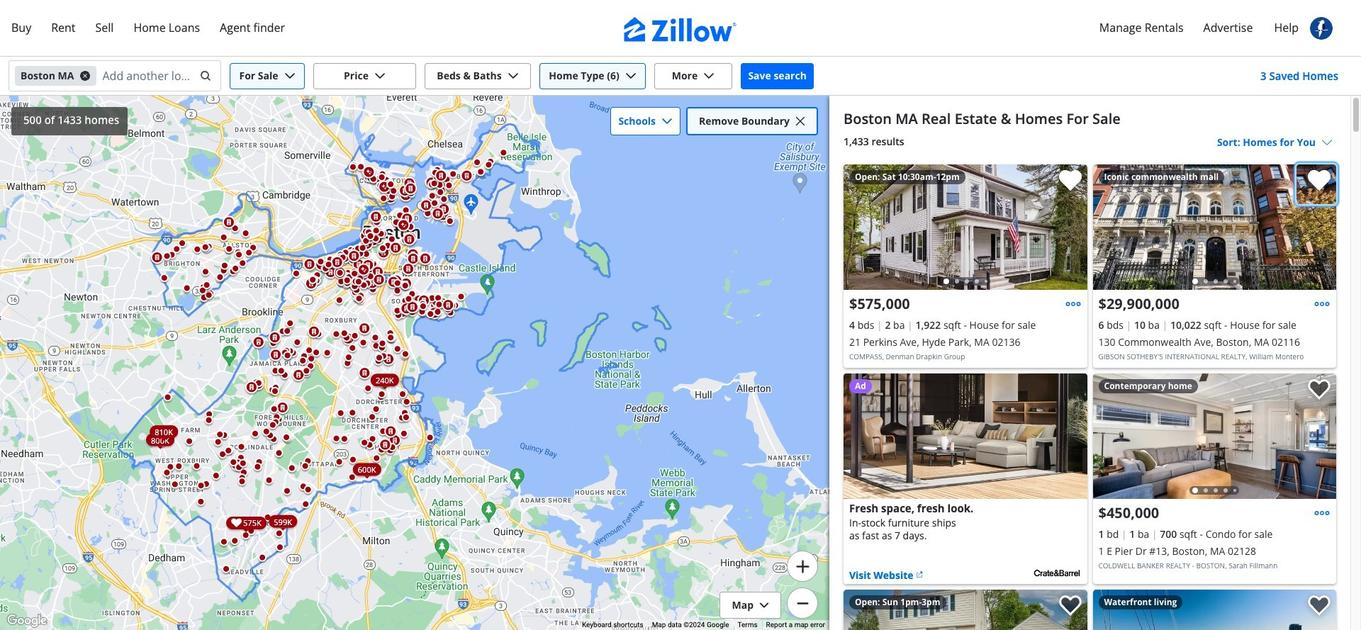 Task type: vqa. For each thing, say whether or not it's contained in the screenshot.
Add another location text field
yes



Task type: locate. For each thing, give the bounding box(es) containing it.
zillow logo image
[[624, 17, 738, 42]]

21 perkins ave, hyde park, ma 02136 image
[[844, 165, 1088, 290]]

main navigation
[[0, 0, 1362, 57]]

Add another location text field
[[102, 65, 191, 87]]

1 e pier dr #c, boston, ma 02128 image
[[1093, 590, 1337, 631]]

advertisement element
[[844, 374, 1088, 584]]

remove tag image
[[80, 70, 91, 82]]

main content
[[830, 96, 1351, 631]]

map region
[[0, 96, 830, 631]]

130 commonwealth ave, boston, ma 02116 image
[[1093, 165, 1337, 290]]

filters element
[[0, 57, 1362, 96]]



Task type: describe. For each thing, give the bounding box(es) containing it.
clear field image
[[198, 70, 209, 82]]

property images, use arrow keys to navigate, image 1 of 17 group
[[1093, 374, 1337, 503]]

your profile default icon image
[[1311, 17, 1333, 40]]

property images, use arrow keys to navigate, image 1 of 26 group
[[844, 165, 1088, 294]]

27 packard ave, boston, ma 02124 image
[[844, 590, 1088, 631]]

google image
[[4, 612, 50, 631]]

property images, use arrow keys to navigate, image 1 of 36 group
[[1093, 165, 1337, 294]]

1 e pier dr #13, boston, ma 02128 image
[[1093, 374, 1337, 499]]



